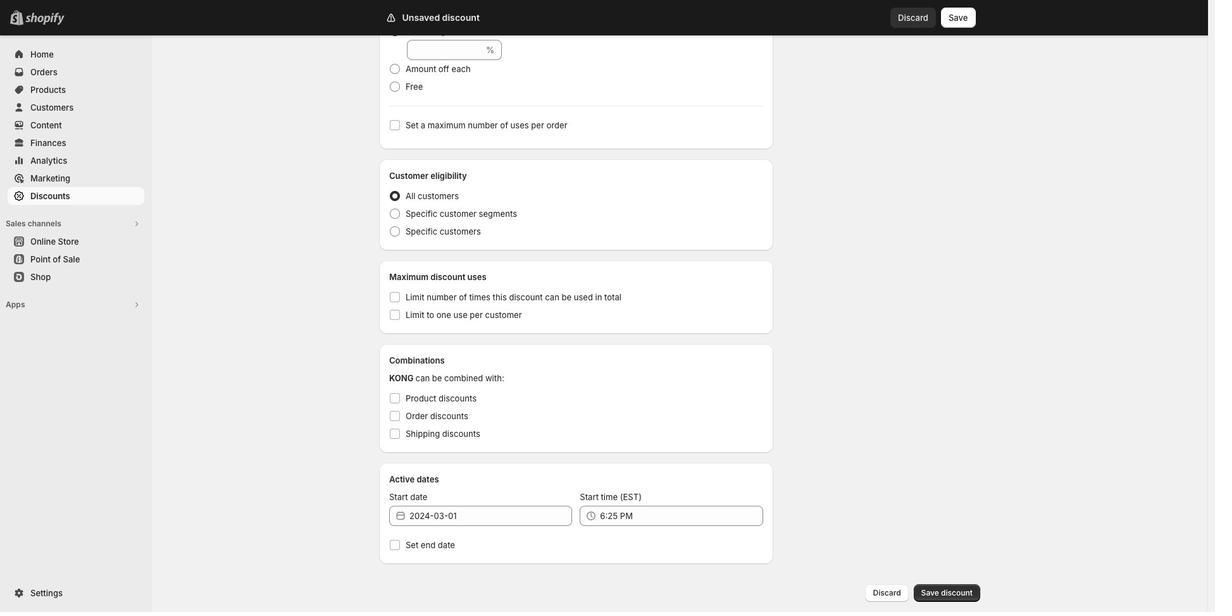 Task type: locate. For each thing, give the bounding box(es) containing it.
None text field
[[407, 40, 484, 60]]

YYYY-MM-DD text field
[[410, 507, 573, 527]]

Enter time text field
[[601, 507, 763, 527]]



Task type: describe. For each thing, give the bounding box(es) containing it.
shopify image
[[25, 13, 65, 25]]



Task type: vqa. For each thing, say whether or not it's contained in the screenshot.
dialog
no



